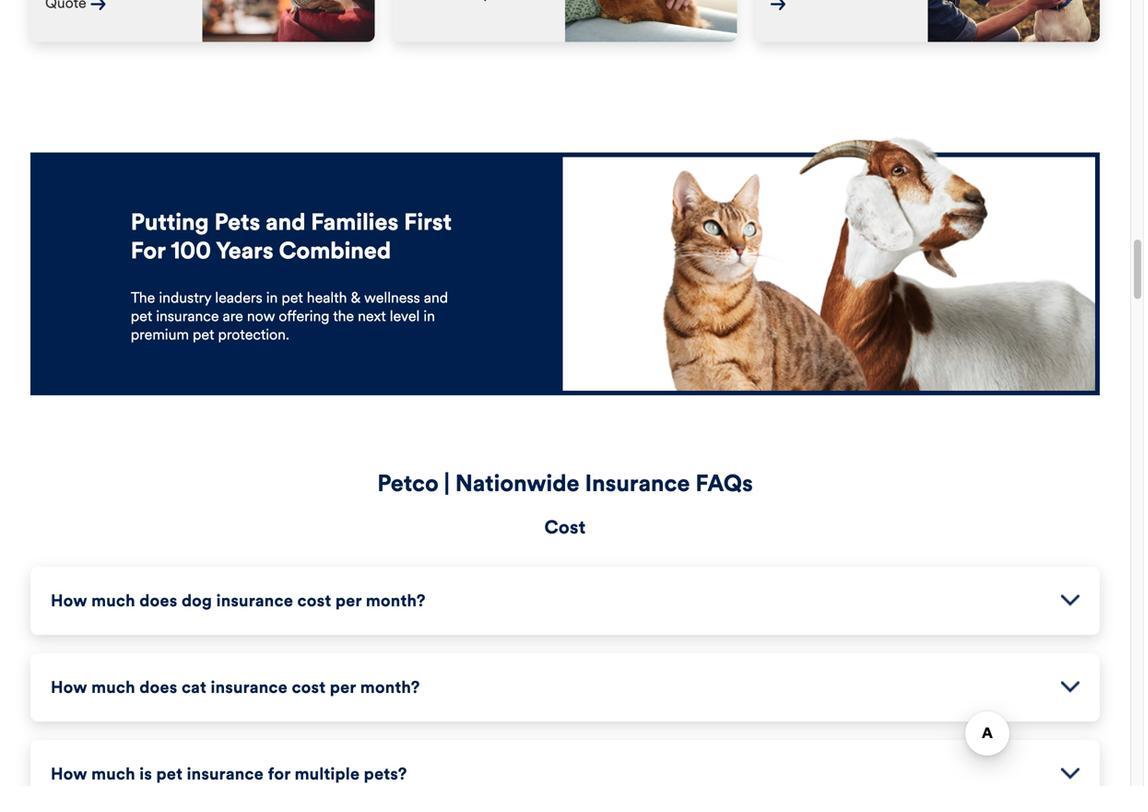 Task type: vqa. For each thing, say whether or not it's contained in the screenshot.
the rightmost in
yes



Task type: locate. For each thing, give the bounding box(es) containing it.
and
[[266, 208, 306, 236], [424, 289, 448, 307]]

pet
[[282, 289, 303, 307], [131, 307, 152, 325], [193, 325, 214, 344]]

0 vertical spatial and
[[266, 208, 306, 236]]

&
[[351, 289, 361, 307]]

level
[[390, 307, 420, 325]]

in
[[266, 289, 278, 307], [424, 307, 435, 325]]

putting
[[131, 208, 209, 236]]

pet left insurance
[[131, 307, 152, 325]]

the industry leaders in pet health & wellness and pet insurance               are now offering the next level in premium pet protection.
[[131, 289, 448, 344]]

petco
[[377, 469, 439, 498]]

wellness
[[364, 289, 420, 307]]

putting pets and families first for 100 years combined
[[131, 208, 452, 265]]

cost
[[545, 517, 586, 539]]

1 horizontal spatial in
[[424, 307, 435, 325]]

and right pets
[[266, 208, 306, 236]]

families
[[311, 208, 399, 236]]

and inside the industry leaders in pet health & wellness and pet insurance               are now offering the next level in premium pet protection.
[[424, 289, 448, 307]]

1 vertical spatial and
[[424, 289, 448, 307]]

in right 'level'
[[424, 307, 435, 325]]

100
[[171, 237, 211, 265]]

pet left are
[[193, 325, 214, 344]]

0 horizontal spatial pet
[[131, 307, 152, 325]]

protection.
[[218, 325, 289, 344]]

in right leaders
[[266, 289, 278, 307]]

0 horizontal spatial in
[[266, 289, 278, 307]]

and right 'level'
[[424, 289, 448, 307]]

2 horizontal spatial pet
[[282, 289, 303, 307]]

the
[[333, 307, 354, 325]]

pet left health
[[282, 289, 303, 307]]

0 horizontal spatial and
[[266, 208, 306, 236]]

pets
[[214, 208, 260, 236]]

1 horizontal spatial and
[[424, 289, 448, 307]]



Task type: describe. For each thing, give the bounding box(es) containing it.
insurance
[[585, 469, 690, 498]]

petco | nationwide insurance faqs
[[377, 469, 753, 498]]

and inside putting pets and families first for 100 years combined
[[266, 208, 306, 236]]

health
[[307, 289, 347, 307]]

nationwide
[[455, 469, 580, 498]]

for
[[131, 237, 166, 265]]

offering
[[279, 307, 330, 325]]

next
[[358, 307, 386, 325]]

are
[[223, 307, 243, 325]]

first
[[404, 208, 452, 236]]

now
[[247, 307, 275, 325]]

|
[[444, 469, 450, 498]]

combined
[[279, 237, 391, 265]]

premium
[[131, 325, 189, 344]]

industry
[[159, 289, 211, 307]]

faqs
[[696, 469, 753, 498]]

years
[[216, 237, 274, 265]]

the
[[131, 289, 155, 307]]

leaders
[[215, 289, 263, 307]]

insurance
[[156, 307, 219, 325]]

1 horizontal spatial pet
[[193, 325, 214, 344]]



